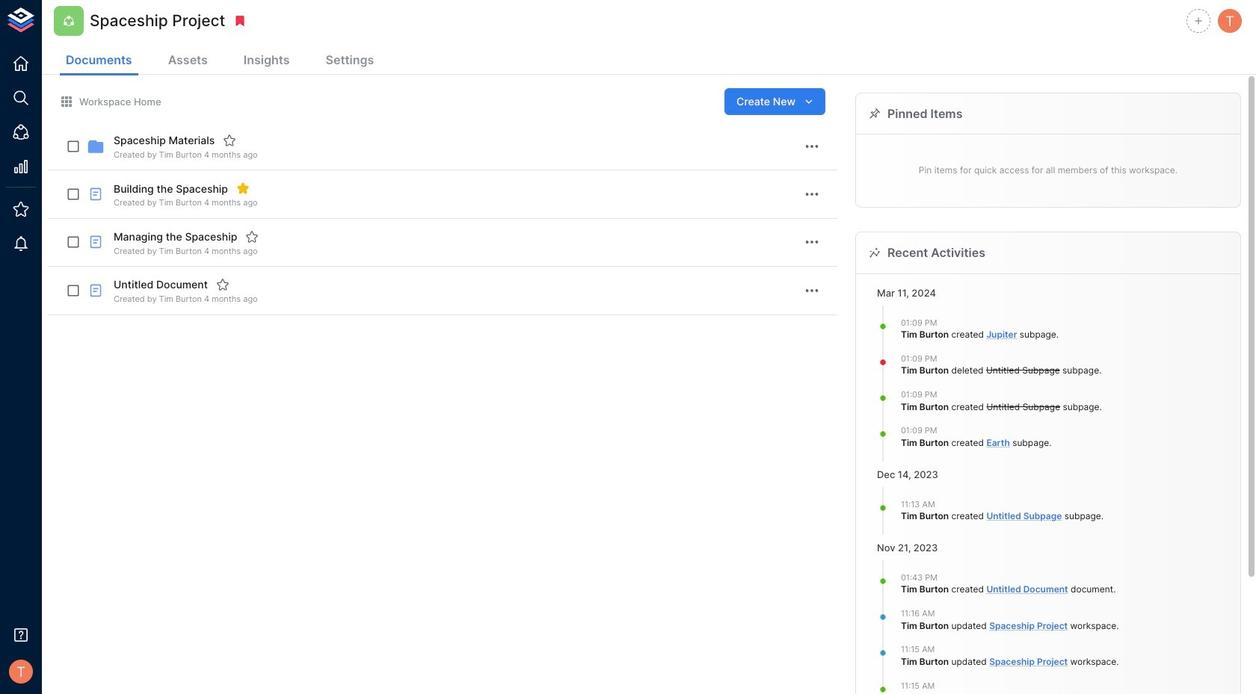 Task type: vqa. For each thing, say whether or not it's contained in the screenshot.
Remove Favorite icon
yes



Task type: locate. For each thing, give the bounding box(es) containing it.
1 vertical spatial favorite image
[[216, 278, 229, 292]]

favorite image
[[223, 134, 236, 147], [216, 278, 229, 292]]

0 vertical spatial favorite image
[[223, 134, 236, 147]]

remove bookmark image
[[234, 14, 247, 28]]



Task type: describe. For each thing, give the bounding box(es) containing it.
favorite image
[[245, 230, 259, 244]]

remove favorite image
[[236, 182, 250, 195]]



